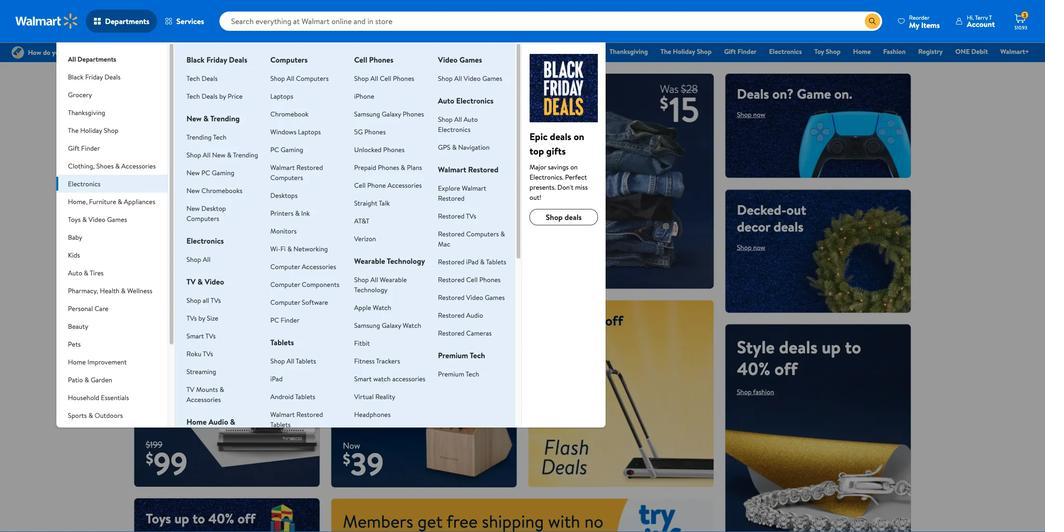 Task type: describe. For each thing, give the bounding box(es) containing it.
deals for epic deals on top gifts major savings on electronics. perfect presents. don't miss out!
[[550, 130, 572, 143]]

virtual
[[354, 392, 374, 402]]

new for pc
[[187, 168, 200, 177]]

shop all video games link
[[438, 74, 503, 83]]

monitors link
[[271, 226, 297, 236]]

registry link
[[914, 46, 948, 57]]

tvs for restored tvs
[[466, 211, 477, 221]]

finder for "pc finder" link
[[281, 316, 300, 325]]

streaming link
[[187, 367, 216, 377]]

walmart restored computers link
[[271, 163, 323, 182]]

5g phones
[[354, 127, 386, 136]]

restored inside restored computers & mac
[[438, 229, 465, 239]]

restored up restored audio
[[438, 293, 465, 302]]

the holiday shop button
[[56, 121, 168, 139]]

fitness
[[354, 357, 375, 366]]

video down restored cell phones link
[[466, 293, 484, 302]]

home for home deals up to 30% off
[[146, 219, 191, 243]]

samsung galaxy watch
[[354, 321, 421, 330]]

deals for home deals are served
[[382, 311, 412, 330]]

pets button
[[56, 336, 168, 353]]

virtual reality
[[354, 392, 396, 402]]

tablets inside walmart restored tablets
[[271, 420, 291, 430]]

on.
[[835, 84, 853, 103]]

pharmacy, health & wellness
[[68, 286, 152, 296]]

1 vertical spatial on
[[571, 162, 578, 172]]

2 premium tech from the top
[[438, 370, 479, 379]]

cell down cell phones
[[380, 74, 392, 83]]

pc for pc finder
[[271, 316, 279, 325]]

shop now link for home deals are served
[[343, 337, 371, 346]]

1 horizontal spatial up
[[174, 510, 189, 528]]

1 vertical spatial gaming
[[212, 168, 235, 177]]

registry
[[919, 47, 943, 56]]

walmart restored tablets link
[[271, 410, 323, 430]]

2 vertical spatial trending
[[233, 150, 258, 160]]

sports
[[540, 328, 577, 347]]

phones down restored ipad & tablets
[[480, 275, 501, 284]]

thanksgiving for thanksgiving dropdown button
[[68, 108, 105, 117]]

tvs right all
[[211, 296, 221, 305]]

$ for 39
[[343, 449, 351, 470]]

fitbit link
[[354, 339, 370, 348]]

restored inside walmart restored tablets
[[297, 410, 323, 419]]

restored down explore walmart restored
[[438, 211, 465, 221]]

restored cameras
[[438, 329, 492, 338]]

restored down navigation
[[468, 164, 499, 175]]

3
[[1024, 11, 1027, 19]]

toy
[[815, 47, 825, 56]]

99
[[154, 442, 188, 485]]

computer components
[[271, 280, 340, 289]]

phones down cell phones
[[393, 74, 414, 83]]

shop now for save big!
[[351, 265, 379, 275]]

all departments
[[68, 54, 116, 64]]

home for home
[[854, 47, 871, 56]]

auto for auto electronics
[[438, 95, 455, 106]]

all for shop all
[[203, 255, 211, 264]]

personal care
[[68, 304, 109, 313]]

restored up restored cameras link
[[438, 311, 465, 320]]

computers for restored
[[271, 173, 303, 182]]

desktop
[[202, 204, 226, 213]]

components
[[302, 280, 340, 289]]

huge
[[241, 84, 270, 103]]

accessories down plans
[[388, 181, 422, 190]]

grocery for grocery
[[68, 90, 92, 99]]

pharmacy, health & wellness button
[[56, 282, 168, 300]]

the holiday shop for the holiday shop dropdown button
[[68, 126, 118, 135]]

shop now link for deals on? game on.
[[737, 110, 766, 119]]

deals for style deals up to 40% off
[[779, 335, 818, 359]]

smart watch accessories
[[354, 374, 426, 384]]

deals for shop deals
[[565, 212, 582, 223]]

1 horizontal spatial gaming
[[281, 145, 303, 154]]

the holiday shop for the holiday shop link
[[661, 47, 712, 56]]

computer software link
[[271, 298, 328, 307]]

fashion link
[[880, 46, 911, 57]]

now
[[343, 440, 360, 452]]

gifts,
[[207, 84, 238, 103]]

phones up prepaid phones & plans link
[[383, 145, 405, 154]]

phone
[[368, 181, 386, 190]]

restored computers & mac
[[438, 229, 505, 249]]

all up 'black friday deals' dropdown button
[[68, 54, 76, 64]]

electronics up "shop all"
[[187, 236, 224, 246]]

39
[[351, 443, 384, 486]]

tv mounts & accessories
[[187, 385, 224, 405]]

shop all tvs link
[[187, 296, 221, 305]]

phones up "shop all cell phones"
[[369, 54, 394, 65]]

off inside up to 40% off sports gear
[[606, 311, 623, 330]]

tvs up smart tvs "link"
[[187, 314, 197, 323]]

shop all tablets
[[271, 357, 316, 366]]

high
[[146, 84, 174, 103]]

out
[[787, 200, 807, 219]]

auto for auto & tires
[[68, 268, 82, 278]]

restored up restored video games link
[[438, 275, 465, 284]]

restored tvs link
[[438, 211, 477, 221]]

kids button
[[56, 246, 168, 264]]

auto & tires
[[68, 268, 104, 278]]

services button
[[157, 10, 212, 33]]

restored down mac
[[438, 257, 465, 267]]

appliances
[[124, 197, 155, 206]]

new up new pc gaming
[[212, 150, 226, 160]]

1 premium from the top
[[438, 351, 468, 361]]

1 horizontal spatial black
[[187, 54, 205, 65]]

the holiday shop link
[[657, 46, 716, 57]]

deals on? game on.
[[737, 84, 853, 103]]

savings inside epic deals on top gifts major savings on electronics. perfect presents. don't miss out!
[[548, 162, 569, 172]]

shop all new & trending link
[[187, 150, 258, 160]]

computer for computer software
[[271, 298, 300, 307]]

games down black friday deals link on the top
[[483, 74, 503, 83]]

& inside tv mounts & accessories
[[220, 385, 224, 394]]

miss
[[576, 182, 588, 192]]

shop inside shop all wearable technology
[[354, 275, 369, 284]]

one debit
[[956, 47, 989, 56]]

gift finder for gift finder dropdown button
[[68, 143, 100, 153]]

accessories inside tv mounts & accessories
[[187, 395, 221, 405]]

& inside 'dropdown button'
[[84, 268, 88, 278]]

Search search field
[[220, 12, 883, 31]]

electronics inside shop all auto electronics
[[438, 125, 471, 134]]

shop now for deals on? game on.
[[737, 110, 766, 119]]

1 horizontal spatial watch
[[403, 321, 421, 330]]

video for tv & video
[[205, 277, 224, 287]]

off inside home deals up to 30% off
[[146, 263, 169, 287]]

size
[[207, 314, 218, 323]]

1 horizontal spatial friday
[[207, 54, 227, 65]]

& inside the 'home audio & theater'
[[230, 417, 235, 428]]

deals for home deals up to 30% off
[[196, 219, 234, 243]]

& inside seasonal decor & party supplies
[[115, 429, 119, 438]]

the for the holiday shop dropdown button
[[68, 126, 79, 135]]

shop all new & trending
[[187, 150, 258, 160]]

games up shop all video games 'link'
[[460, 54, 482, 65]]

at&t link
[[354, 216, 370, 226]]

to inside style deals up to 40% off
[[845, 335, 862, 359]]

tvs by size
[[187, 314, 218, 323]]

mac
[[438, 239, 451, 249]]

shop now link for save big!
[[343, 262, 387, 278]]

wellness
[[127, 286, 152, 296]]

shop now link for high tech gifts, huge savings
[[146, 127, 174, 136]]

restored audio link
[[438, 311, 483, 320]]

$199
[[146, 439, 163, 451]]

up to 40% off sports gear
[[540, 311, 623, 347]]

phones right 5g
[[365, 127, 386, 136]]

samsung for wearable
[[354, 321, 380, 330]]

walmart restored computers
[[271, 163, 323, 182]]

computers up shop all computers link
[[271, 54, 308, 65]]

windows
[[271, 127, 297, 136]]

phones left shop all auto electronics
[[403, 109, 424, 119]]

outdoors
[[95, 411, 123, 420]]

pc gaming
[[271, 145, 303, 154]]

thanksgiving button
[[56, 104, 168, 121]]

at&t
[[354, 216, 370, 226]]

0 vertical spatial on
[[574, 130, 585, 143]]

beauty button
[[56, 318, 168, 336]]

galaxy for phones
[[382, 109, 401, 119]]

pharmacy,
[[68, 286, 98, 296]]

now dollar 39 null group
[[331, 440, 384, 488]]

personal
[[68, 304, 93, 313]]

computers for all
[[296, 74, 329, 83]]

accessories inside dropdown button
[[121, 161, 156, 171]]

fashion
[[884, 47, 906, 56]]

tablets up shop all tablets
[[271, 337, 294, 348]]

home improvement
[[68, 358, 127, 367]]

up for home deals up to 30% off
[[146, 241, 165, 265]]

$10.93
[[1015, 24, 1028, 31]]

shop all cell phones link
[[354, 74, 414, 83]]

video for toys & video games
[[88, 215, 106, 224]]

deals inside the decked-out decor deals
[[774, 217, 804, 236]]

games down restored cell phones link
[[485, 293, 505, 302]]

black friday deals button
[[56, 68, 168, 86]]

video for shop all video games
[[464, 74, 481, 83]]

0 horizontal spatial 40%
[[208, 510, 234, 528]]

chromebook link
[[271, 109, 309, 119]]

1 horizontal spatial laptops
[[298, 127, 321, 136]]

1 vertical spatial trending
[[187, 132, 212, 142]]

patio & garden button
[[56, 371, 168, 389]]

new desktop computers link
[[187, 204, 226, 223]]

theater
[[187, 429, 212, 439]]

up for style deals up to 40% off
[[822, 335, 841, 359]]

home,
[[68, 197, 88, 206]]

all for shop all cell phones
[[371, 74, 378, 83]]

samsung for cell
[[354, 109, 380, 119]]

restored inside walmart restored computers
[[297, 163, 323, 172]]

shop fashion link
[[737, 387, 775, 397]]

gift for gift finder link on the right of the page
[[725, 47, 736, 56]]

walmart for walmart restored
[[438, 164, 467, 175]]

tablets up 'android tablets' link
[[296, 357, 316, 366]]

0 vertical spatial by
[[219, 91, 226, 101]]

tires
[[90, 268, 104, 278]]

all for shop all video games
[[455, 74, 462, 83]]

0 vertical spatial technology
[[387, 256, 425, 267]]

chromebooks
[[202, 186, 243, 195]]

black for 'black friday deals' dropdown button
[[68, 72, 84, 81]]

explore
[[438, 183, 461, 193]]

$199 $ 99
[[146, 439, 188, 485]]

gear
[[580, 328, 606, 347]]

electronics left "toy"
[[770, 47, 802, 56]]

new for desktop
[[187, 204, 200, 213]]

fitness trackers
[[354, 357, 400, 366]]

shop now for home deals are served
[[343, 337, 371, 346]]

& inside restored computers & mac
[[501, 229, 505, 239]]

1 vertical spatial departments
[[78, 54, 116, 64]]

savings inside high tech gifts, huge savings
[[146, 101, 188, 120]]

tvs for smart tvs
[[205, 331, 216, 341]]

all for shop all new & trending
[[203, 150, 211, 160]]

grocery & essentials link
[[533, 46, 602, 57]]

thanksgiving for thanksgiving 'link'
[[610, 47, 648, 56]]

electronics down shop all video games 'link'
[[456, 95, 494, 106]]



Task type: vqa. For each thing, say whether or not it's contained in the screenshot.
Shop all TVs link
yes



Task type: locate. For each thing, give the bounding box(es) containing it.
technology up apple watch link at bottom left
[[354, 285, 388, 295]]

home up shop all link
[[146, 219, 191, 243]]

0 horizontal spatial smart
[[187, 331, 204, 341]]

home audio & theater
[[187, 417, 235, 439]]

thanksgiving inside thanksgiving dropdown button
[[68, 108, 105, 117]]

on up perfect
[[571, 162, 578, 172]]

0 horizontal spatial holiday
[[80, 126, 102, 135]]

verizon link
[[354, 234, 376, 243]]

new down new pc gaming
[[187, 186, 200, 195]]

& inside dropdown button
[[118, 197, 122, 206]]

0 horizontal spatial thanksgiving
[[68, 108, 105, 117]]

straight talk
[[354, 198, 390, 208]]

finder inside dropdown button
[[81, 143, 100, 153]]

0 vertical spatial savings
[[146, 101, 188, 120]]

finder for gift finder dropdown button
[[81, 143, 100, 153]]

toys
[[68, 215, 81, 224], [146, 510, 171, 528]]

0 vertical spatial pc
[[271, 145, 279, 154]]

the inside the holiday shop dropdown button
[[68, 126, 79, 135]]

all up 'tv & video'
[[203, 255, 211, 264]]

2 vertical spatial pc
[[271, 316, 279, 325]]

party
[[121, 429, 136, 438]]

2 vertical spatial up
[[174, 510, 189, 528]]

decor
[[95, 429, 113, 438]]

3 computer from the top
[[271, 298, 300, 307]]

gift finder up clothing,
[[68, 143, 100, 153]]

black inside dropdown button
[[68, 72, 84, 81]]

restored tvs
[[438, 211, 477, 221]]

0 vertical spatial gift finder
[[725, 47, 757, 56]]

0 vertical spatial 40%
[[576, 311, 602, 330]]

by left size
[[199, 314, 205, 323]]

walmart for walmart restored computers
[[271, 163, 295, 172]]

1 horizontal spatial by
[[219, 91, 226, 101]]

2 premium from the top
[[438, 370, 465, 379]]

restored down 'android tablets' link
[[297, 410, 323, 419]]

walmart inside explore walmart restored
[[462, 183, 487, 193]]

1 vertical spatial technology
[[354, 285, 388, 295]]

1 horizontal spatial black friday deals
[[187, 54, 247, 65]]

1 samsung from the top
[[354, 109, 380, 119]]

smart for smart watch accessories
[[354, 374, 372, 384]]

home for home deals are served
[[343, 311, 378, 330]]

0 horizontal spatial grocery
[[68, 90, 92, 99]]

computers
[[271, 54, 308, 65], [296, 74, 329, 83], [271, 173, 303, 182], [187, 214, 219, 223], [466, 229, 499, 239]]

walmart inside walmart restored tablets
[[271, 410, 295, 419]]

all for shop all wearable technology
[[371, 275, 378, 284]]

trending down new & trending
[[187, 132, 212, 142]]

auto inside shop all auto electronics
[[464, 115, 478, 124]]

hi, terry t account
[[968, 13, 996, 29]]

finder
[[738, 47, 757, 56], [81, 143, 100, 153], [281, 316, 300, 325]]

explore walmart restored link
[[438, 183, 487, 203]]

tvs down size
[[205, 331, 216, 341]]

savings up electronics.
[[548, 162, 569, 172]]

1 horizontal spatial holiday
[[673, 47, 696, 56]]

tablets right android
[[295, 392, 316, 402]]

shop now for high tech gifts, huge savings
[[146, 127, 174, 136]]

the for the holiday shop link
[[661, 47, 672, 56]]

to inside up to 40% off sports gear
[[560, 311, 573, 330]]

0 horizontal spatial the holiday shop
[[68, 126, 118, 135]]

ipad up restored cell phones link
[[466, 257, 479, 267]]

tv for tv mounts & accessories
[[187, 385, 195, 394]]

0 horizontal spatial ipad
[[271, 374, 283, 384]]

0 vertical spatial finder
[[738, 47, 757, 56]]

computers inside 'new desktop computers'
[[187, 214, 219, 223]]

2 galaxy from the top
[[382, 321, 401, 330]]

sports
[[68, 411, 87, 420]]

all for shop all tablets
[[287, 357, 295, 366]]

1 vertical spatial the holiday shop
[[68, 126, 118, 135]]

audio for restored
[[466, 311, 483, 320]]

clothing,
[[68, 161, 95, 171]]

finder for gift finder link on the right of the page
[[738, 47, 757, 56]]

one debit link
[[952, 46, 993, 57]]

premium right accessories
[[438, 370, 465, 379]]

deals
[[550, 130, 572, 143], [565, 212, 582, 223], [774, 217, 804, 236], [196, 219, 234, 243], [382, 311, 412, 330], [779, 335, 818, 359]]

audio inside the 'home audio & theater'
[[209, 417, 228, 428]]

deals inside style deals up to 40% off
[[779, 335, 818, 359]]

0 vertical spatial gaming
[[281, 145, 303, 154]]

1 vertical spatial audio
[[209, 417, 228, 428]]

thanksgiving inside thanksgiving 'link'
[[610, 47, 648, 56]]

all for shop all computers
[[287, 74, 295, 83]]

home for home improvement
[[68, 358, 86, 367]]

all for shop all auto electronics
[[455, 115, 462, 124]]

up inside home deals up to 30% off
[[146, 241, 165, 265]]

1 vertical spatial holiday
[[80, 126, 102, 135]]

tablets up restored cell phones link
[[486, 257, 507, 267]]

served
[[437, 311, 475, 330]]

0 vertical spatial departments
[[105, 16, 150, 27]]

tvs for roku tvs
[[203, 349, 213, 359]]

pc up new chromebooks
[[202, 168, 210, 177]]

tv for tv & video
[[187, 277, 196, 287]]

shop now for decked-out decor deals
[[737, 243, 766, 252]]

5g phones link
[[354, 127, 386, 136]]

2 horizontal spatial black friday deals
[[472, 47, 525, 56]]

the inside the holiday shop link
[[661, 47, 672, 56]]

windows laptops
[[271, 127, 321, 136]]

1 vertical spatial computer
[[271, 280, 300, 289]]

galaxy up the 5g phones link
[[382, 109, 401, 119]]

pc for pc gaming
[[271, 145, 279, 154]]

1 vertical spatial toys
[[146, 510, 171, 528]]

tv inside tv mounts & accessories
[[187, 385, 195, 394]]

0 horizontal spatial black
[[68, 72, 84, 81]]

savings up trending tech link
[[146, 101, 188, 120]]

grocery & essentials
[[537, 47, 597, 56]]

1 horizontal spatial the holiday shop
[[661, 47, 712, 56]]

1 vertical spatial thanksgiving
[[68, 108, 105, 117]]

accessories
[[121, 161, 156, 171], [388, 181, 422, 190], [302, 262, 336, 271], [187, 395, 221, 405]]

tech deals by price link
[[187, 91, 243, 101]]

home up fitbit link
[[343, 311, 378, 330]]

1 vertical spatial by
[[199, 314, 205, 323]]

new for &
[[187, 113, 202, 124]]

2 horizontal spatial up
[[822, 335, 841, 359]]

computer accessories link
[[271, 262, 336, 271]]

up inside style deals up to 40% off
[[822, 335, 841, 359]]

garden
[[91, 375, 112, 385]]

auto
[[438, 95, 455, 106], [464, 115, 478, 124], [68, 268, 82, 278]]

0 vertical spatial the
[[661, 47, 672, 56]]

0 horizontal spatial savings
[[146, 101, 188, 120]]

audio up theater
[[209, 417, 228, 428]]

shop now link for decked-out decor deals
[[737, 243, 766, 252]]

0 horizontal spatial laptops
[[271, 91, 293, 101]]

0 vertical spatial smart
[[187, 331, 204, 341]]

all down the wearable technology
[[371, 275, 378, 284]]

pc down computer software link
[[271, 316, 279, 325]]

the up clothing,
[[68, 126, 79, 135]]

gift finder left electronics link
[[725, 47, 757, 56]]

black friday deals up the tech deals link
[[187, 54, 247, 65]]

all inside shop all wearable technology
[[371, 275, 378, 284]]

restored down explore
[[438, 194, 465, 203]]

black friday deals inside dropdown button
[[68, 72, 121, 81]]

was dollar $199, now dollar 99 group
[[134, 439, 188, 487]]

gift up clothing,
[[68, 143, 80, 153]]

1 horizontal spatial the
[[661, 47, 672, 56]]

0 vertical spatial the holiday shop
[[661, 47, 712, 56]]

out!
[[530, 193, 542, 202]]

0 vertical spatial wearable
[[354, 256, 385, 267]]

samsung down apple
[[354, 321, 380, 330]]

phones up cell phone accessories
[[378, 163, 399, 172]]

grocery inside dropdown button
[[68, 90, 92, 99]]

talk
[[379, 198, 390, 208]]

baby button
[[56, 229, 168, 246]]

new up trending tech
[[187, 113, 202, 124]]

home
[[854, 47, 871, 56], [146, 219, 191, 243], [343, 311, 378, 330], [68, 358, 86, 367], [187, 417, 207, 428]]

0 vertical spatial computer
[[271, 262, 300, 271]]

0 vertical spatial galaxy
[[382, 109, 401, 119]]

0 vertical spatial premium tech
[[438, 351, 485, 361]]

0 vertical spatial ipad
[[466, 257, 479, 267]]

now for deals on? game on.
[[754, 110, 766, 119]]

walmart up explore
[[438, 164, 467, 175]]

home inside home deals up to 30% off
[[146, 219, 191, 243]]

galaxy for technology
[[382, 321, 401, 330]]

restored down restored audio link
[[438, 329, 465, 338]]

gift for gift finder dropdown button
[[68, 143, 80, 153]]

printers & ink
[[271, 209, 310, 218]]

0 vertical spatial up
[[146, 241, 165, 265]]

computer for computer components
[[271, 280, 300, 289]]

1 vertical spatial premium
[[438, 370, 465, 379]]

0 vertical spatial auto
[[438, 95, 455, 106]]

auto down auto electronics
[[464, 115, 478, 124]]

now for home deals up to 30% off
[[162, 293, 174, 303]]

friday up shop all video games
[[489, 47, 507, 56]]

wi-fi & networking link
[[271, 244, 328, 254]]

now up shop all wearable technology
[[367, 265, 379, 275]]

auto up shop all auto electronics link
[[438, 95, 455, 106]]

40% inside style deals up to 40% off
[[737, 357, 771, 381]]

electronics down clothing,
[[68, 179, 101, 189]]

holiday inside dropdown button
[[80, 126, 102, 135]]

computers inside walmart restored computers
[[271, 173, 303, 182]]

computers inside restored computers & mac
[[466, 229, 499, 239]]

new chromebooks link
[[187, 186, 243, 195]]

1 vertical spatial ipad
[[271, 374, 283, 384]]

black friday deals
[[472, 47, 525, 56], [187, 54, 247, 65], [68, 72, 121, 81]]

home for home audio & theater
[[187, 417, 207, 428]]

shop now link for home deals up to 30% off
[[146, 293, 174, 303]]

shop now for home deals up to 30% off
[[146, 293, 174, 303]]

electronics image
[[530, 54, 598, 122]]

all up 'android tablets' link
[[287, 357, 295, 366]]

gift finder inside dropdown button
[[68, 143, 100, 153]]

toys for toys up to 40% off
[[146, 510, 171, 528]]

essentials inside 'household essentials' dropdown button
[[101, 393, 129, 403]]

grocery down search search box
[[537, 47, 561, 56]]

auto inside 'dropdown button'
[[68, 268, 82, 278]]

toys for toys & video games
[[68, 215, 81, 224]]

2 horizontal spatial finder
[[738, 47, 757, 56]]

2 computer from the top
[[271, 280, 300, 289]]

1 vertical spatial pc
[[202, 168, 210, 177]]

toys & video games button
[[56, 211, 168, 229]]

0 vertical spatial toys
[[68, 215, 81, 224]]

smart tvs
[[187, 331, 216, 341]]

the holiday shop inside the holiday shop dropdown button
[[68, 126, 118, 135]]

headphones link
[[354, 410, 391, 419]]

restored down pc gaming
[[297, 163, 323, 172]]

straight
[[354, 198, 378, 208]]

2 tv from the top
[[187, 385, 195, 394]]

restored audio
[[438, 311, 483, 320]]

now right wellness
[[162, 293, 174, 303]]

tv up shop all tvs
[[187, 277, 196, 287]]

up
[[146, 241, 165, 265], [822, 335, 841, 359], [174, 510, 189, 528]]

1 vertical spatial essentials
[[101, 393, 129, 403]]

5g
[[354, 127, 363, 136]]

now for high tech gifts, huge savings
[[162, 127, 174, 136]]

shop inside dropdown button
[[104, 126, 118, 135]]

2 vertical spatial computer
[[271, 298, 300, 307]]

tablets down android
[[271, 420, 291, 430]]

deals inside shop deals link
[[565, 212, 582, 223]]

shop all auto electronics link
[[438, 115, 478, 134]]

home inside the 'home audio & theater'
[[187, 417, 207, 428]]

departments up 'black friday deals' dropdown button
[[78, 54, 116, 64]]

essentials
[[569, 47, 597, 56], [101, 393, 129, 403]]

0 vertical spatial samsung
[[354, 109, 380, 119]]

video inside dropdown button
[[88, 215, 106, 224]]

2 vertical spatial auto
[[68, 268, 82, 278]]

restored computers & mac link
[[438, 229, 505, 249]]

virtual reality link
[[354, 392, 396, 402]]

smart watch accessories link
[[354, 374, 426, 384]]

grocery down 'black friday deals' dropdown button
[[68, 90, 92, 99]]

1 horizontal spatial gift
[[725, 47, 736, 56]]

1 vertical spatial savings
[[548, 162, 569, 172]]

toys inside dropdown button
[[68, 215, 81, 224]]

deals inside epic deals on top gifts major savings on electronics. perfect presents. don't miss out!
[[550, 130, 572, 143]]

2 vertical spatial 40%
[[208, 510, 234, 528]]

all down cell phones
[[371, 74, 378, 83]]

technology inside shop all wearable technology
[[354, 285, 388, 295]]

1 vertical spatial tv
[[187, 385, 195, 394]]

computers up desktops
[[271, 173, 303, 182]]

epic
[[530, 130, 548, 143]]

all inside shop all auto electronics
[[455, 115, 462, 124]]

home down search icon
[[854, 47, 871, 56]]

1 tv from the top
[[187, 277, 196, 287]]

40% inside up to 40% off sports gear
[[576, 311, 602, 330]]

kids
[[68, 250, 80, 260]]

$ inside the now $ 39
[[343, 449, 351, 470]]

computer up 'computer software' at the left of the page
[[271, 280, 300, 289]]

2 horizontal spatial auto
[[464, 115, 478, 124]]

black up shop all video games
[[472, 47, 487, 56]]

samsung
[[354, 109, 380, 119], [354, 321, 380, 330]]

0 horizontal spatial black friday deals
[[68, 72, 121, 81]]

now for save big!
[[367, 265, 379, 275]]

desktops link
[[271, 191, 298, 200]]

the right thanksgiving 'link'
[[661, 47, 672, 56]]

smart tvs link
[[187, 331, 216, 341]]

by
[[219, 91, 226, 101], [199, 314, 205, 323]]

tvs up restored computers & mac
[[466, 211, 477, 221]]

friday for black friday deals link on the top
[[489, 47, 507, 56]]

new chromebooks
[[187, 186, 243, 195]]

departments
[[105, 16, 150, 27], [78, 54, 116, 64]]

departments inside dropdown button
[[105, 16, 150, 27]]

desktops
[[271, 191, 298, 200]]

home inside dropdown button
[[68, 358, 86, 367]]

electronics inside dropdown button
[[68, 179, 101, 189]]

0 horizontal spatial the
[[68, 126, 79, 135]]

new up new chromebooks
[[187, 168, 200, 177]]

1 horizontal spatial auto
[[438, 95, 455, 106]]

holiday for the holiday shop dropdown button
[[80, 126, 102, 135]]

price
[[228, 91, 243, 101]]

technology down 'save big!' at the top left
[[387, 256, 425, 267]]

finder down computer software link
[[281, 316, 300, 325]]

new pc gaming link
[[187, 168, 235, 177]]

1 vertical spatial watch
[[403, 321, 421, 330]]

0 vertical spatial laptops
[[271, 91, 293, 101]]

holiday
[[673, 47, 696, 56], [80, 126, 102, 135]]

essentials down patio & garden dropdown button
[[101, 393, 129, 403]]

home link
[[849, 46, 876, 57]]

style
[[737, 335, 775, 359]]

$ for 99
[[146, 448, 154, 470]]

gift finder button
[[56, 139, 168, 157]]

0 vertical spatial tv
[[187, 277, 196, 287]]

samsung up the 5g phones
[[354, 109, 380, 119]]

0 horizontal spatial gaming
[[212, 168, 235, 177]]

top
[[530, 144, 544, 158]]

gaming down windows laptops link
[[281, 145, 303, 154]]

on
[[574, 130, 585, 143], [571, 162, 578, 172]]

deals inside home deals up to 30% off
[[196, 219, 234, 243]]

computers for desktop
[[187, 214, 219, 223]]

smart up the virtual
[[354, 374, 372, 384]]

smart for smart tvs
[[187, 331, 204, 341]]

computers down desktop
[[187, 214, 219, 223]]

walmart restored
[[438, 164, 499, 175]]

laptops up chromebook
[[271, 91, 293, 101]]

0 horizontal spatial gift
[[68, 143, 80, 153]]

now for home deals are served
[[359, 337, 371, 346]]

new for chromebooks
[[187, 186, 200, 195]]

patio & garden
[[68, 375, 112, 385]]

1 vertical spatial premium tech
[[438, 370, 479, 379]]

1 horizontal spatial smart
[[354, 374, 372, 384]]

services
[[177, 16, 204, 27]]

are
[[415, 311, 433, 330]]

wearable down verizon 'link'
[[354, 256, 385, 267]]

1 horizontal spatial toys
[[146, 510, 171, 528]]

auto down the kids
[[68, 268, 82, 278]]

to inside home deals up to 30% off
[[169, 241, 185, 265]]

premium tech up premium tech link
[[438, 351, 485, 361]]

0 horizontal spatial essentials
[[101, 393, 129, 403]]

windows laptops link
[[271, 127, 321, 136]]

big!
[[412, 210, 462, 253]]

friday inside dropdown button
[[85, 72, 103, 81]]

trending down price
[[210, 113, 240, 124]]

all up laptops link
[[287, 74, 295, 83]]

tv
[[187, 277, 196, 287], [187, 385, 195, 394]]

home, furniture & appliances button
[[56, 193, 168, 211]]

0 horizontal spatial audio
[[209, 417, 228, 428]]

computers up restored ipad & tablets
[[466, 229, 499, 239]]

friday down all departments
[[85, 72, 103, 81]]

items
[[922, 20, 941, 30]]

all
[[68, 54, 76, 64], [287, 74, 295, 83], [371, 74, 378, 83], [455, 74, 462, 83], [455, 115, 462, 124], [203, 150, 211, 160], [203, 255, 211, 264], [371, 275, 378, 284], [287, 357, 295, 366]]

computer for computer accessories
[[271, 262, 300, 271]]

1 horizontal spatial ipad
[[466, 257, 479, 267]]

1 vertical spatial up
[[822, 335, 841, 359]]

now up fitness
[[359, 337, 371, 346]]

shop all wearable technology
[[354, 275, 407, 295]]

cell up "shop all cell phones"
[[354, 54, 367, 65]]

printers
[[271, 209, 294, 218]]

all departments link
[[56, 42, 168, 68]]

debit
[[972, 47, 989, 56]]

the holiday shop inside the holiday shop link
[[661, 47, 712, 56]]

search icon image
[[869, 17, 877, 25]]

1 horizontal spatial savings
[[548, 162, 569, 172]]

cell down restored ipad & tablets
[[466, 275, 478, 284]]

essentials down walmart site-wide search box
[[569, 47, 597, 56]]

video up shop all video games 'link'
[[438, 54, 458, 65]]

to
[[169, 241, 185, 265], [560, 311, 573, 330], [845, 335, 862, 359], [193, 510, 205, 528]]

1 vertical spatial gift
[[68, 143, 80, 153]]

walmart for walmart restored tablets
[[271, 410, 295, 419]]

pc
[[271, 145, 279, 154], [202, 168, 210, 177], [271, 316, 279, 325]]

cell left the phone
[[354, 181, 366, 190]]

1 vertical spatial the
[[68, 126, 79, 135]]

games down home, furniture & appliances dropdown button
[[107, 215, 127, 224]]

decked-out decor deals
[[737, 200, 807, 236]]

tvs right roku on the left of the page
[[203, 349, 213, 359]]

off inside style deals up to 40% off
[[775, 357, 798, 381]]

finder up clothing,
[[81, 143, 100, 153]]

samsung galaxy watch link
[[354, 321, 421, 330]]

1 horizontal spatial audio
[[466, 311, 483, 320]]

0 horizontal spatial watch
[[373, 303, 392, 312]]

games inside toys & video games dropdown button
[[107, 215, 127, 224]]

walmart inside walmart restored computers
[[271, 163, 295, 172]]

wearable inside shop all wearable technology
[[380, 275, 407, 284]]

gift right the holiday shop link
[[725, 47, 736, 56]]

essentials inside "grocery & essentials" link
[[569, 47, 597, 56]]

0 horizontal spatial toys
[[68, 215, 81, 224]]

1 vertical spatial 40%
[[737, 357, 771, 381]]

electronics button
[[56, 175, 168, 193]]

1 vertical spatial gift finder
[[68, 143, 100, 153]]

walmart down pc gaming link
[[271, 163, 295, 172]]

gift inside dropdown button
[[68, 143, 80, 153]]

video games
[[438, 54, 482, 65]]

2 horizontal spatial 40%
[[737, 357, 771, 381]]

apple watch
[[354, 303, 392, 312]]

0 horizontal spatial auto
[[68, 268, 82, 278]]

black for black friday deals link on the top
[[472, 47, 487, 56]]

2 horizontal spatial friday
[[489, 47, 507, 56]]

accessories down gift finder dropdown button
[[121, 161, 156, 171]]

2 samsung from the top
[[354, 321, 380, 330]]

ipad up android
[[271, 374, 283, 384]]

0 horizontal spatial by
[[199, 314, 205, 323]]

gift finder for gift finder link on the right of the page
[[725, 47, 757, 56]]

friday for 'black friday deals' dropdown button
[[85, 72, 103, 81]]

1 premium tech from the top
[[438, 351, 485, 361]]

1 vertical spatial finder
[[81, 143, 100, 153]]

holiday for the holiday shop link
[[673, 47, 696, 56]]

shop inside shop all auto electronics
[[438, 115, 453, 124]]

restored inside explore walmart restored
[[438, 194, 465, 203]]

Walmart Site-Wide search field
[[220, 12, 883, 31]]

0 vertical spatial trending
[[210, 113, 240, 124]]

grocery for grocery & essentials
[[537, 47, 561, 56]]

departments up all departments link
[[105, 16, 150, 27]]

gps & navigation link
[[438, 142, 490, 152]]

1 galaxy from the top
[[382, 109, 401, 119]]

1 computer from the top
[[271, 262, 300, 271]]

black friday deals for black friday deals link on the top
[[472, 47, 525, 56]]

cell phone accessories link
[[354, 181, 422, 190]]

laptops
[[271, 91, 293, 101], [298, 127, 321, 136]]

finder left electronics link
[[738, 47, 757, 56]]

on right epic
[[574, 130, 585, 143]]

black friday deals for 'black friday deals' dropdown button
[[68, 72, 121, 81]]

new inside 'new desktop computers'
[[187, 204, 200, 213]]

electronics up gps & navigation link
[[438, 125, 471, 134]]

2 horizontal spatial black
[[472, 47, 487, 56]]

1 horizontal spatial thanksgiving
[[610, 47, 648, 56]]

wearable down the wearable technology
[[380, 275, 407, 284]]

1 horizontal spatial essentials
[[569, 47, 597, 56]]

restored
[[297, 163, 323, 172], [468, 164, 499, 175], [438, 194, 465, 203], [438, 211, 465, 221], [438, 229, 465, 239], [438, 257, 465, 267], [438, 275, 465, 284], [438, 293, 465, 302], [438, 311, 465, 320], [438, 329, 465, 338], [297, 410, 323, 419]]

0 vertical spatial premium
[[438, 351, 468, 361]]

audio for home
[[209, 417, 228, 428]]

accessories up components
[[302, 262, 336, 271]]

deals inside dropdown button
[[105, 72, 121, 81]]

reorder
[[910, 13, 930, 21]]

walmart image
[[15, 13, 78, 29]]

1 horizontal spatial $
[[343, 449, 351, 470]]

new
[[187, 113, 202, 124], [212, 150, 226, 160], [187, 168, 200, 177], [187, 186, 200, 195], [187, 204, 200, 213]]

now for decked-out decor deals
[[754, 243, 766, 252]]

$ inside "$199 $ 99"
[[146, 448, 154, 470]]

walmart+ link
[[997, 46, 1034, 57]]

trending tech
[[187, 132, 227, 142]]

toys & video games
[[68, 215, 127, 224]]



